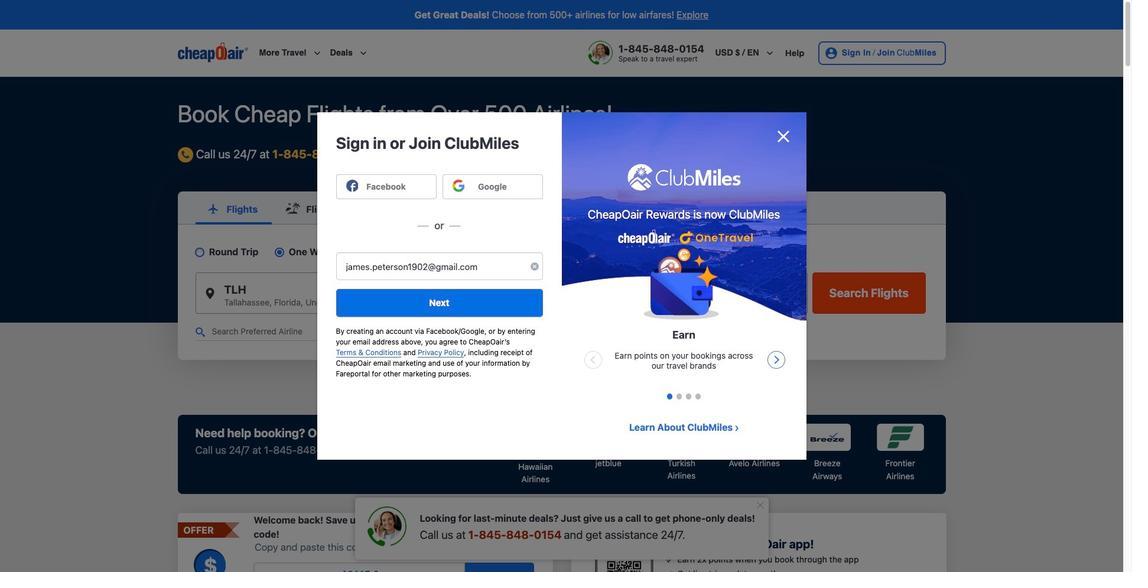 Task type: describe. For each thing, give the bounding box(es) containing it.
call us at image
[[367, 507, 407, 547]]

social signin google image
[[453, 180, 465, 192]]

1 srt airline image from the left
[[585, 424, 633, 451]]

2 srt airline image from the left
[[658, 424, 706, 451]]

0 horizontal spatial clear field image
[[365, 271, 375, 281]]

3 srt airline image from the left
[[731, 424, 778, 451]]

sign up modal dialog
[[317, 112, 807, 460]]

Email Address email field
[[336, 253, 543, 280]]



Task type: vqa. For each thing, say whether or not it's contained in the screenshot.
text field
yes



Task type: locate. For each thing, give the bounding box(es) containing it.
srt airline image
[[585, 424, 633, 451], [658, 424, 706, 451], [731, 424, 778, 451], [804, 424, 851, 451], [877, 424, 924, 451]]

None text field
[[254, 563, 465, 572]]

form
[[178, 192, 946, 360]]

cookie consent banner dialog
[[0, 530, 1124, 572]]

Search Preferred Airline text field
[[195, 323, 340, 341]]

social signin facebook image
[[346, 180, 358, 192]]

1 horizontal spatial clear field image
[[530, 262, 540, 272]]

clear field image
[[530, 262, 540, 272], [365, 271, 375, 281]]

search image
[[195, 328, 205, 337]]

None search field
[[0, 77, 1124, 415]]

None button
[[813, 273, 926, 314]]

cheapoair app download banner image
[[595, 533, 654, 572]]

speak to a travel expert image
[[588, 41, 613, 65]]

search widget tabs tab list
[[178, 192, 946, 225]]

4 srt airline image from the left
[[804, 424, 851, 451]]

5 srt airline image from the left
[[877, 424, 924, 451]]

clear field image inside sign up modal dialog
[[530, 262, 540, 272]]



